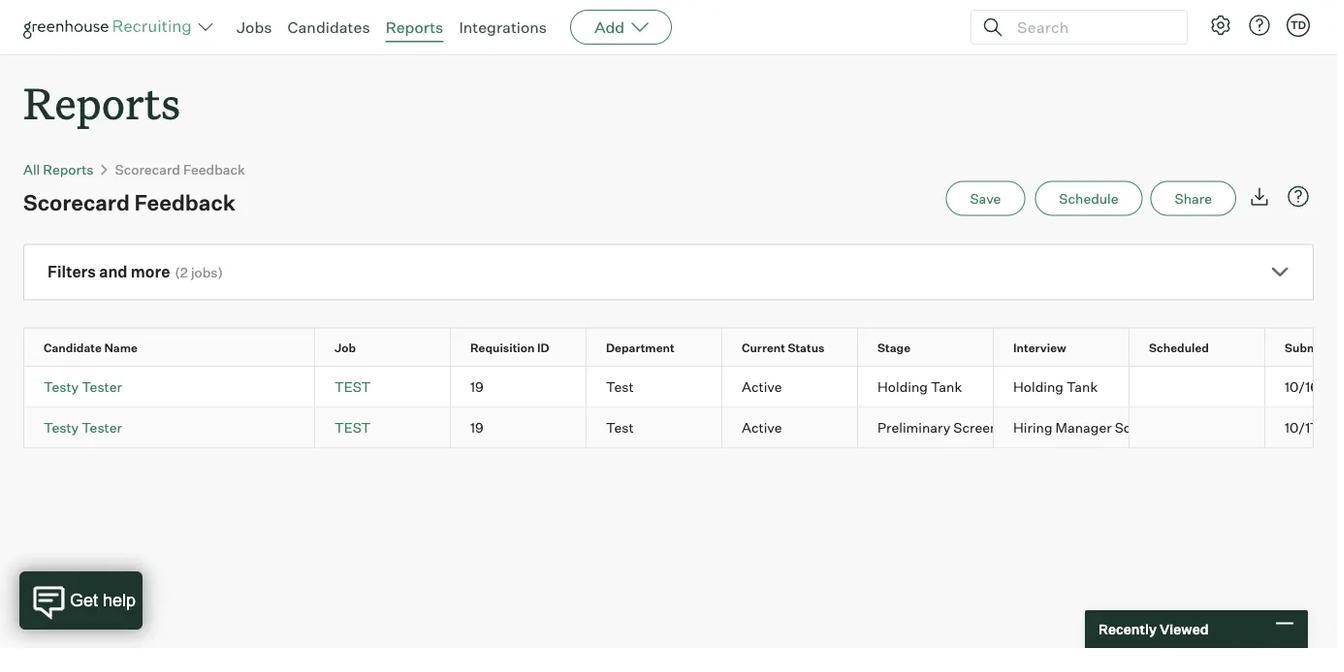 Task type: locate. For each thing, give the bounding box(es) containing it.
reports down greenhouse recruiting image at the left
[[23, 74, 181, 131]]

2 19 from the top
[[471, 418, 484, 435]]

manager
[[1056, 418, 1112, 435]]

1 testy from the top
[[44, 378, 79, 395]]

requisition id
[[471, 340, 550, 355]]

0 horizontal spatial holding
[[878, 378, 928, 395]]

0 vertical spatial scorecard
[[115, 161, 180, 178]]

tank up manager
[[1067, 378, 1098, 395]]

jobs
[[191, 264, 218, 281]]

10/17/20
[[1285, 418, 1338, 435]]

1 vertical spatial row
[[24, 366, 1338, 406]]

holding
[[878, 378, 928, 395], [1014, 378, 1064, 395]]

1 vertical spatial tester
[[82, 418, 122, 435]]

save and schedule this report to revisit it! element
[[946, 181, 1035, 216]]

1 row from the top
[[24, 329, 1338, 365]]

1 vertical spatial testy
[[44, 418, 79, 435]]

active for holding tank
[[742, 378, 782, 395]]

configure image
[[1210, 14, 1233, 37]]

holding down interview
[[1014, 378, 1064, 395]]

1 screen from the left
[[954, 418, 999, 435]]

1 vertical spatial testy tester
[[44, 418, 122, 435]]

screen left hiring
[[954, 418, 999, 435]]

0 horizontal spatial tank
[[931, 378, 963, 395]]

department column header
[[587, 329, 739, 365]]

2 screen from the left
[[1115, 418, 1160, 435]]

0 vertical spatial scorecard feedback
[[115, 161, 245, 178]]

row group
[[24, 366, 1338, 407], [24, 407, 1338, 447]]

tank down stage 'column header' on the right bottom
[[931, 378, 963, 395]]

cell
[[1130, 366, 1266, 406], [1130, 407, 1266, 447]]

test
[[335, 378, 371, 395], [335, 418, 371, 435]]

preliminary
[[878, 418, 951, 435]]

0 vertical spatial cell
[[1130, 366, 1266, 406]]

2 row from the top
[[24, 366, 1338, 406]]

testy
[[44, 378, 79, 395], [44, 418, 79, 435]]

0 vertical spatial test
[[606, 378, 634, 395]]

test link for preliminary
[[335, 418, 371, 435]]

1 testy tester link from the top
[[44, 378, 122, 395]]

reports
[[386, 17, 444, 37], [23, 74, 181, 131], [43, 161, 94, 178]]

testy tester
[[44, 378, 122, 395], [44, 418, 122, 435]]

2 testy tester link from the top
[[44, 418, 122, 435]]

2 tank from the left
[[1067, 378, 1098, 395]]

save button
[[946, 181, 1026, 216]]

row
[[24, 329, 1338, 365], [24, 366, 1338, 406], [24, 407, 1338, 447]]

0 vertical spatial test
[[335, 378, 371, 395]]

stage column header
[[859, 329, 1011, 365]]

0 vertical spatial reports
[[386, 17, 444, 37]]

1 holding from the left
[[878, 378, 928, 395]]

integrations link
[[459, 17, 547, 37]]

1 test from the top
[[335, 378, 371, 395]]

cell for hiring manager screen
[[1130, 407, 1266, 447]]

reports link
[[386, 17, 444, 37]]

2 holding from the left
[[1014, 378, 1064, 395]]

td
[[1291, 18, 1307, 32]]

2 test from the top
[[335, 418, 371, 435]]

testy for preliminary screen
[[44, 418, 79, 435]]

tester
[[82, 378, 122, 395], [82, 418, 122, 435]]

holding tank up preliminary
[[878, 378, 963, 395]]

1 tester from the top
[[82, 378, 122, 395]]

1 test link from the top
[[335, 378, 371, 395]]

2 test from the top
[[606, 418, 634, 435]]

1 vertical spatial testy tester link
[[44, 418, 122, 435]]

Search text field
[[1013, 13, 1170, 41]]

0 vertical spatial test link
[[335, 378, 371, 395]]

tank
[[931, 378, 963, 395], [1067, 378, 1098, 395]]

1 horizontal spatial holding tank
[[1014, 378, 1098, 395]]

1 vertical spatial scorecard
[[23, 189, 130, 216]]

current status column header
[[723, 329, 875, 365]]

1 19 from the top
[[471, 378, 484, 395]]

hiring
[[1014, 418, 1053, 435]]

stage
[[878, 340, 911, 355]]

1 horizontal spatial screen
[[1115, 418, 1160, 435]]

2 testy from the top
[[44, 418, 79, 435]]

holding tank
[[878, 378, 963, 395], [1014, 378, 1098, 395]]

1 vertical spatial cell
[[1130, 407, 1266, 447]]

test for preliminary screen
[[335, 418, 371, 435]]

integrations
[[459, 17, 547, 37]]

1 testy tester from the top
[[44, 378, 122, 395]]

1 test from the top
[[606, 378, 634, 395]]

and
[[99, 262, 128, 282]]

filters and more ( 2 jobs )
[[48, 262, 223, 282]]

1 vertical spatial test
[[335, 418, 371, 435]]

status
[[788, 340, 825, 355]]

2 vertical spatial row
[[24, 407, 1338, 447]]

screen
[[954, 418, 999, 435], [1115, 418, 1160, 435]]

schedule button
[[1035, 181, 1143, 216]]

test
[[606, 378, 634, 395], [606, 418, 634, 435]]

screen right manager
[[1115, 418, 1160, 435]]

filters
[[48, 262, 96, 282]]

holding tank down interview column header
[[1014, 378, 1098, 395]]

testy tester link
[[44, 378, 122, 395], [44, 418, 122, 435]]

0 vertical spatial row
[[24, 329, 1338, 365]]

2 cell from the top
[[1130, 407, 1266, 447]]

td button
[[1284, 10, 1315, 41]]

candidates link
[[288, 17, 370, 37]]

add button
[[571, 10, 672, 45]]

0 horizontal spatial holding tank
[[878, 378, 963, 395]]

greenhouse recruiting image
[[23, 16, 198, 39]]

feedback
[[183, 161, 245, 178], [134, 189, 236, 216]]

scorecard
[[115, 161, 180, 178], [23, 189, 130, 216]]

reports right all
[[43, 161, 94, 178]]

1 horizontal spatial holding
[[1014, 378, 1064, 395]]

2 tester from the top
[[82, 418, 122, 435]]

active
[[742, 378, 782, 395], [742, 418, 782, 435]]

1 vertical spatial test
[[606, 418, 634, 435]]

requisition
[[471, 340, 535, 355]]

testy tester for preliminary
[[44, 418, 122, 435]]

scorecard right all reports
[[115, 161, 180, 178]]

schedule
[[1060, 190, 1119, 207]]

1 horizontal spatial tank
[[1067, 378, 1098, 395]]

test link for holding
[[335, 378, 371, 395]]

19 for preliminary screen
[[471, 418, 484, 435]]

grid
[[24, 329, 1338, 447]]

1 cell from the top
[[1130, 366, 1266, 406]]

0 vertical spatial 19
[[471, 378, 484, 395]]

candidate name column header
[[24, 329, 332, 365]]

scorecard feedback
[[115, 161, 245, 178], [23, 189, 236, 216]]

1 vertical spatial test link
[[335, 418, 371, 435]]

2 testy tester from the top
[[44, 418, 122, 435]]

tester for holding
[[82, 378, 122, 395]]

holding down stage
[[878, 378, 928, 395]]

0 vertical spatial testy tester link
[[44, 378, 122, 395]]

19
[[471, 378, 484, 395], [471, 418, 484, 435]]

0 vertical spatial active
[[742, 378, 782, 395]]

test for preliminary screen
[[606, 418, 634, 435]]

viewed
[[1160, 621, 1209, 638]]

share
[[1175, 190, 1213, 207]]

scorecard down all reports
[[23, 189, 130, 216]]

1 vertical spatial active
[[742, 418, 782, 435]]

1 holding tank from the left
[[878, 378, 963, 395]]

2 active from the top
[[742, 418, 782, 435]]

(
[[175, 264, 180, 281]]

1 vertical spatial 19
[[471, 418, 484, 435]]

0 horizontal spatial screen
[[954, 418, 999, 435]]

0 vertical spatial testy tester
[[44, 378, 122, 395]]

faq image
[[1287, 185, 1311, 208]]

test link
[[335, 378, 371, 395], [335, 418, 371, 435]]

testy tester link for holding tank
[[44, 378, 122, 395]]

1 row group from the top
[[24, 366, 1338, 407]]

2 test link from the top
[[335, 418, 371, 435]]

reports right candidates link
[[386, 17, 444, 37]]

0 vertical spatial testy
[[44, 378, 79, 395]]

0 vertical spatial tester
[[82, 378, 122, 395]]

1 active from the top
[[742, 378, 782, 395]]

name
[[104, 340, 138, 355]]



Task type: vqa. For each thing, say whether or not it's contained in the screenshot.
30 to the bottom
no



Task type: describe. For each thing, give the bounding box(es) containing it.
share button
[[1151, 181, 1237, 216]]

2 row group from the top
[[24, 407, 1338, 447]]

preliminary screen
[[878, 418, 999, 435]]

2 holding tank from the left
[[1014, 378, 1098, 395]]

testy tester link for preliminary screen
[[44, 418, 122, 435]]

interview
[[1014, 340, 1067, 355]]

hiring manager screen
[[1014, 418, 1160, 435]]

job column header
[[315, 329, 468, 365]]

)
[[218, 264, 223, 281]]

cell for holding tank
[[1130, 366, 1266, 406]]

scorecard feedback link
[[115, 161, 245, 178]]

1 vertical spatial scorecard feedback
[[23, 189, 236, 216]]

3 row from the top
[[24, 407, 1338, 447]]

requisition id column header
[[451, 329, 603, 365]]

interview column header
[[994, 329, 1147, 365]]

recently
[[1099, 621, 1157, 638]]

testy tester for holding
[[44, 378, 122, 395]]

1 tank from the left
[[931, 378, 963, 395]]

jobs link
[[237, 17, 272, 37]]

1 vertical spatial reports
[[23, 74, 181, 131]]

10/16/20
[[1285, 378, 1338, 395]]

id
[[537, 340, 550, 355]]

current
[[742, 340, 786, 355]]

scheduled
[[1150, 340, 1210, 355]]

all reports link
[[23, 161, 94, 178]]

recently viewed
[[1099, 621, 1209, 638]]

add
[[595, 17, 625, 37]]

download image
[[1249, 185, 1272, 208]]

candidate
[[44, 340, 102, 355]]

current status
[[742, 340, 825, 355]]

2 vertical spatial reports
[[43, 161, 94, 178]]

all
[[23, 161, 40, 178]]

test for holding tank
[[606, 378, 634, 395]]

candidate name
[[44, 340, 138, 355]]

more
[[131, 262, 170, 282]]

test for holding tank
[[335, 378, 371, 395]]

0 vertical spatial feedback
[[183, 161, 245, 178]]

save
[[971, 190, 1001, 207]]

scheduled column header
[[1130, 329, 1283, 365]]

row containing candidate name
[[24, 329, 1338, 365]]

submitted
[[1285, 340, 1338, 355]]

job
[[335, 340, 356, 355]]

testy for holding tank
[[44, 378, 79, 395]]

19 for holding tank
[[471, 378, 484, 395]]

candidates
[[288, 17, 370, 37]]

department
[[606, 340, 675, 355]]

active for preliminary screen
[[742, 418, 782, 435]]

2
[[180, 264, 188, 281]]

tester for preliminary
[[82, 418, 122, 435]]

td button
[[1287, 14, 1311, 37]]

grid containing testy tester
[[24, 329, 1338, 447]]

1 vertical spatial feedback
[[134, 189, 236, 216]]

all reports
[[23, 161, 94, 178]]

jobs
[[237, 17, 272, 37]]



